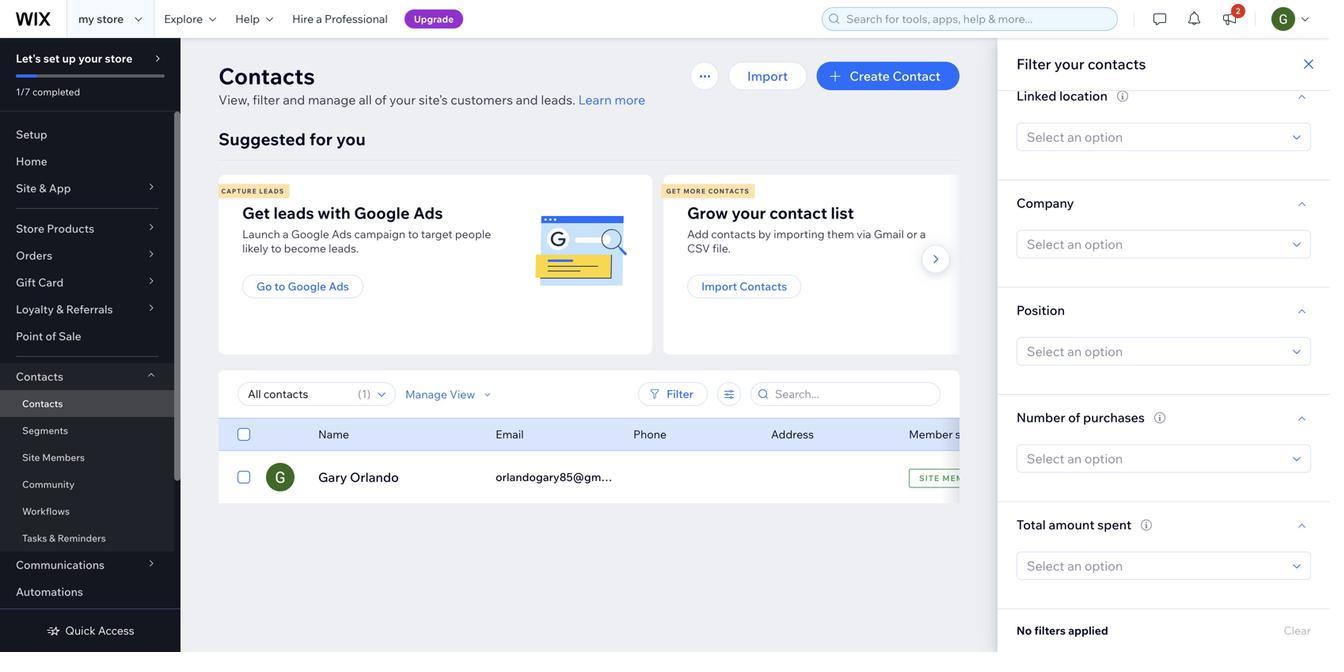 Task type: locate. For each thing, give the bounding box(es) containing it.
contacts up segments
[[22, 398, 63, 410]]

ads up target
[[413, 203, 443, 223]]

2 vertical spatial &
[[49, 533, 55, 544]]

1 horizontal spatial filter
[[1017, 55, 1051, 73]]

gary orlando image
[[266, 463, 295, 492]]

0 horizontal spatial of
[[45, 329, 56, 343]]

2 vertical spatial google
[[288, 280, 326, 293]]

2 horizontal spatial a
[[920, 227, 926, 241]]

importing
[[774, 227, 825, 241]]

via
[[857, 227, 872, 241]]

email
[[496, 428, 524, 441]]

contacts inside contacts view, filter and manage all of your site's customers and leads. learn more
[[219, 62, 315, 90]]

filter
[[253, 92, 280, 108]]

0 vertical spatial filter
[[1017, 55, 1051, 73]]

filter for filter your contacts
[[1017, 55, 1051, 73]]

0 horizontal spatial a
[[283, 227, 289, 241]]

1 vertical spatial leads.
[[329, 242, 359, 255]]

more
[[684, 187, 706, 195]]

0 horizontal spatial contacts
[[711, 227, 756, 241]]

& left app
[[39, 181, 46, 195]]

import inside button
[[747, 68, 788, 84]]

a right hire
[[316, 12, 322, 26]]

for
[[310, 129, 333, 150]]

1 vertical spatial site
[[22, 452, 40, 464]]

leads. left learn
[[541, 92, 576, 108]]

filter inside button
[[667, 387, 694, 401]]

get
[[242, 203, 270, 223]]

create contact
[[850, 68, 941, 84]]

2 vertical spatial ads
[[329, 280, 349, 293]]

google up "campaign"
[[354, 203, 410, 223]]

0 horizontal spatial filter
[[667, 387, 694, 401]]

your inside sidebar element
[[78, 51, 102, 65]]

0 vertical spatial import
[[747, 68, 788, 84]]

import contacts
[[702, 280, 787, 293]]

1 horizontal spatial and
[[516, 92, 538, 108]]

and
[[283, 92, 305, 108], [516, 92, 538, 108]]

address
[[771, 428, 814, 441]]

2 select an option field from the top
[[1022, 231, 1288, 258]]

1/7
[[16, 86, 30, 98]]

1 vertical spatial filter
[[667, 387, 694, 401]]

contact
[[893, 68, 941, 84]]

contacts inside contacts link
[[22, 398, 63, 410]]

contacts inside "import contacts" button
[[740, 280, 787, 293]]

to left target
[[408, 227, 419, 241]]

0 vertical spatial to
[[408, 227, 419, 241]]

contacts up filter
[[219, 62, 315, 90]]

view,
[[219, 92, 250, 108]]

purchases
[[1083, 410, 1145, 425]]

member left the status
[[909, 428, 953, 441]]

google up become
[[291, 227, 329, 241]]

3 select an option field from the top
[[1022, 338, 1288, 365]]

ads
[[413, 203, 443, 223], [332, 227, 352, 241], [329, 280, 349, 293]]

store products
[[16, 222, 94, 236]]

0 vertical spatial contacts
[[1088, 55, 1146, 73]]

professional
[[325, 12, 388, 26]]

site down member status
[[919, 474, 940, 483]]

site for site member
[[919, 474, 940, 483]]

likely
[[242, 242, 268, 255]]

member status
[[909, 428, 987, 441]]

1 and from the left
[[283, 92, 305, 108]]

grow your contact list add contacts by importing them via gmail or a csv file.
[[687, 203, 926, 255]]

ads down with
[[332, 227, 352, 241]]

setup link
[[0, 121, 174, 148]]

2 vertical spatial of
[[1068, 410, 1081, 425]]

1 vertical spatial store
[[105, 51, 133, 65]]

1 vertical spatial to
[[271, 242, 282, 255]]

1 vertical spatial member
[[943, 474, 983, 483]]

0 horizontal spatial and
[[283, 92, 305, 108]]

site for site & app
[[16, 181, 37, 195]]

ads down get leads with google ads launch a google ads campaign to target people likely to become leads.
[[329, 280, 349, 293]]

of left sale
[[45, 329, 56, 343]]

0 horizontal spatial leads.
[[329, 242, 359, 255]]

site members link
[[0, 444, 174, 471]]

loyalty & referrals
[[16, 303, 113, 316]]

import contacts button
[[687, 275, 802, 299]]

loyalty & referrals button
[[0, 296, 174, 323]]

company
[[1017, 195, 1074, 211]]

0 vertical spatial &
[[39, 181, 46, 195]]

products
[[47, 222, 94, 236]]

member down the status
[[943, 474, 983, 483]]

2 vertical spatial to
[[275, 280, 285, 293]]

1 horizontal spatial contacts
[[1088, 55, 1146, 73]]

point
[[16, 329, 43, 343]]

contacts
[[219, 62, 315, 90], [740, 280, 787, 293], [16, 370, 63, 384], [22, 398, 63, 410]]

1 horizontal spatial leads.
[[541, 92, 576, 108]]

0 vertical spatial store
[[97, 12, 124, 26]]

2 horizontal spatial &
[[56, 303, 64, 316]]

1 horizontal spatial import
[[747, 68, 788, 84]]

Select an option field
[[1022, 124, 1288, 150], [1022, 231, 1288, 258], [1022, 338, 1288, 365], [1022, 445, 1288, 472], [1022, 553, 1288, 580]]

gary
[[318, 470, 347, 485]]

of right number
[[1068, 410, 1081, 425]]

segments
[[22, 425, 68, 437]]

leads
[[274, 203, 314, 223]]

to right go
[[275, 280, 285, 293]]

1/7 completed
[[16, 86, 80, 98]]

2 and from the left
[[516, 92, 538, 108]]

of inside sidebar element
[[45, 329, 56, 343]]

communications
[[16, 558, 105, 572]]

select an option field for linked location
[[1022, 124, 1288, 150]]

2 vertical spatial site
[[919, 474, 940, 483]]

& right loyalty
[[56, 303, 64, 316]]

list
[[216, 175, 1104, 355]]

& inside site & app popup button
[[39, 181, 46, 195]]

more
[[615, 92, 646, 108]]

1 vertical spatial &
[[56, 303, 64, 316]]

0 vertical spatial site
[[16, 181, 37, 195]]

site inside popup button
[[16, 181, 37, 195]]

None checkbox
[[238, 425, 250, 444]]

a inside 'grow your contact list add contacts by importing them via gmail or a csv file.'
[[920, 227, 926, 241]]

2 button
[[1212, 0, 1247, 38]]

leads.
[[541, 92, 576, 108], [329, 242, 359, 255]]

become
[[284, 242, 326, 255]]

None checkbox
[[238, 468, 250, 487]]

1 vertical spatial contacts
[[711, 227, 756, 241]]

create contact button
[[817, 62, 960, 90]]

google down become
[[288, 280, 326, 293]]

and right customers
[[516, 92, 538, 108]]

0 vertical spatial of
[[375, 92, 387, 108]]

go to google ads
[[257, 280, 349, 293]]

1 horizontal spatial of
[[375, 92, 387, 108]]

& inside loyalty & referrals dropdown button
[[56, 303, 64, 316]]

launch
[[242, 227, 280, 241]]

& inside tasks & reminders link
[[49, 533, 55, 544]]

leads. down with
[[329, 242, 359, 255]]

5 select an option field from the top
[[1022, 553, 1288, 580]]

4 select an option field from the top
[[1022, 445, 1288, 472]]

0 vertical spatial ads
[[413, 203, 443, 223]]

your right up
[[78, 51, 102, 65]]

name
[[318, 428, 349, 441]]

a down leads
[[283, 227, 289, 241]]

&
[[39, 181, 46, 195], [56, 303, 64, 316], [49, 533, 55, 544]]

a right or
[[920, 227, 926, 241]]

of right all
[[375, 92, 387, 108]]

your left site's
[[389, 92, 416, 108]]

gift card
[[16, 276, 64, 289]]

0 vertical spatial leads.
[[541, 92, 576, 108]]

view
[[450, 387, 475, 401]]

your
[[78, 51, 102, 65], [1055, 55, 1085, 73], [389, 92, 416, 108], [732, 203, 766, 223]]

contacts down by at the top right
[[740, 280, 787, 293]]

all
[[359, 92, 372, 108]]

0 horizontal spatial &
[[39, 181, 46, 195]]

community link
[[0, 471, 174, 498]]

store right 'my'
[[97, 12, 124, 26]]

( 1 )
[[358, 387, 371, 401]]

or
[[907, 227, 918, 241]]

member
[[909, 428, 953, 441], [943, 474, 983, 483]]

0 horizontal spatial import
[[702, 280, 737, 293]]

& right 'tasks'
[[49, 533, 55, 544]]

learn
[[578, 92, 612, 108]]

to down launch at the left of page
[[271, 242, 282, 255]]

members
[[42, 452, 85, 464]]

1 horizontal spatial &
[[49, 533, 55, 544]]

manage view button
[[405, 387, 494, 402]]

& for loyalty
[[56, 303, 64, 316]]

site & app
[[16, 181, 71, 195]]

1 select an option field from the top
[[1022, 124, 1288, 150]]

your inside contacts view, filter and manage all of your site's customers and leads. learn more
[[389, 92, 416, 108]]

tasks & reminders
[[22, 533, 106, 544]]

orders
[[16, 249, 52, 263]]

suggested for you
[[219, 129, 366, 150]]

your up by at the top right
[[732, 203, 766, 223]]

import for import
[[747, 68, 788, 84]]

of inside contacts view, filter and manage all of your site's customers and leads. learn more
[[375, 92, 387, 108]]

store down my store
[[105, 51, 133, 65]]

select an option field for number of purchases
[[1022, 445, 1288, 472]]

site down home
[[16, 181, 37, 195]]

1 vertical spatial of
[[45, 329, 56, 343]]

contacts down point of sale
[[16, 370, 63, 384]]

hire a professional
[[292, 12, 388, 26]]

)
[[367, 387, 371, 401]]

1 vertical spatial import
[[702, 280, 737, 293]]

orders button
[[0, 242, 174, 269]]

get more contacts
[[666, 187, 750, 195]]

contacts view, filter and manage all of your site's customers and leads. learn more
[[219, 62, 646, 108]]

and right filter
[[283, 92, 305, 108]]

contacts up location at the top
[[1088, 55, 1146, 73]]

import inside button
[[702, 280, 737, 293]]

workflows
[[22, 506, 70, 518]]

ads inside button
[[329, 280, 349, 293]]

of
[[375, 92, 387, 108], [45, 329, 56, 343], [1068, 410, 1081, 425]]

contacts up file.
[[711, 227, 756, 241]]

site down segments
[[22, 452, 40, 464]]

2 horizontal spatial of
[[1068, 410, 1081, 425]]



Task type: describe. For each thing, give the bounding box(es) containing it.
my
[[78, 12, 94, 26]]

tasks
[[22, 533, 47, 544]]

contacts inside contacts popup button
[[16, 370, 63, 384]]

with
[[318, 203, 351, 223]]

contacts inside 'grow your contact list add contacts by importing them via gmail or a csv file.'
[[711, 227, 756, 241]]

explore
[[164, 12, 203, 26]]

gift card button
[[0, 269, 174, 296]]

by
[[759, 227, 771, 241]]

get leads with google ads launch a google ads campaign to target people likely to become leads.
[[242, 203, 491, 255]]

site member
[[919, 474, 983, 483]]

list
[[831, 203, 854, 223]]

orlando
[[350, 470, 399, 485]]

create
[[850, 68, 890, 84]]

0 vertical spatial google
[[354, 203, 410, 223]]

import button
[[728, 62, 807, 90]]

hire
[[292, 12, 314, 26]]

point of sale
[[16, 329, 81, 343]]

help button
[[226, 0, 283, 38]]

capture leads
[[221, 187, 284, 195]]

1 vertical spatial ads
[[332, 227, 352, 241]]

upgrade button
[[405, 10, 463, 29]]

go
[[257, 280, 272, 293]]

target
[[421, 227, 453, 241]]

select an option field for total amount spent
[[1022, 553, 1288, 580]]

leads. inside get leads with google ads launch a google ads campaign to target people likely to become leads.
[[329, 242, 359, 255]]

get
[[666, 187, 682, 195]]

manage
[[405, 387, 447, 401]]

position
[[1017, 302, 1065, 318]]

them
[[827, 227, 854, 241]]

sidebar element
[[0, 38, 181, 653]]

referrals
[[66, 303, 113, 316]]

contacts
[[708, 187, 750, 195]]

manage view
[[405, 387, 475, 401]]

list containing get leads with google ads
[[216, 175, 1104, 355]]

gmail
[[874, 227, 904, 241]]

quick
[[65, 624, 96, 638]]

learn more button
[[578, 90, 646, 109]]

0 vertical spatial member
[[909, 428, 953, 441]]

automations link
[[0, 579, 174, 606]]

applied
[[1069, 624, 1109, 638]]

of for number of purchases
[[1068, 410, 1081, 425]]

total
[[1017, 517, 1046, 533]]

filters
[[1035, 624, 1066, 638]]

app
[[49, 181, 71, 195]]

& for tasks
[[49, 533, 55, 544]]

contacts link
[[0, 390, 174, 417]]

community
[[22, 479, 75, 491]]

help
[[235, 12, 260, 26]]

total amount spent
[[1017, 517, 1132, 533]]

your inside 'grow your contact list add contacts by importing them via gmail or a csv file.'
[[732, 203, 766, 223]]

you
[[336, 129, 366, 150]]

location
[[1060, 88, 1108, 104]]

filter your contacts
[[1017, 55, 1146, 73]]

& for site
[[39, 181, 46, 195]]

store inside sidebar element
[[105, 51, 133, 65]]

status
[[956, 428, 987, 441]]

linked
[[1017, 88, 1057, 104]]

contacts button
[[0, 363, 174, 390]]

amount
[[1049, 517, 1095, 533]]

your up linked location at the top
[[1055, 55, 1085, 73]]

leads. inside contacts view, filter and manage all of your site's customers and leads. learn more
[[541, 92, 576, 108]]

site & app button
[[0, 175, 174, 202]]

add
[[687, 227, 709, 241]]

gift
[[16, 276, 36, 289]]

2
[[1236, 6, 1241, 16]]

manage
[[308, 92, 356, 108]]

let's set up your store
[[16, 51, 133, 65]]

1 vertical spatial google
[[291, 227, 329, 241]]

home
[[16, 154, 47, 168]]

completed
[[32, 86, 80, 98]]

(
[[358, 387, 362, 401]]

file.
[[713, 242, 731, 255]]

1 horizontal spatial a
[[316, 12, 322, 26]]

google inside button
[[288, 280, 326, 293]]

Search for tools, apps, help & more... field
[[842, 8, 1113, 30]]

spent
[[1098, 517, 1132, 533]]

linked location
[[1017, 88, 1108, 104]]

quick access
[[65, 624, 134, 638]]

setup
[[16, 128, 47, 141]]

workflows link
[[0, 498, 174, 525]]

import for import contacts
[[702, 280, 737, 293]]

no filters applied
[[1017, 624, 1109, 638]]

csv
[[687, 242, 710, 255]]

Unsaved view field
[[243, 383, 353, 405]]

filter for filter
[[667, 387, 694, 401]]

my store
[[78, 12, 124, 26]]

store products button
[[0, 215, 174, 242]]

1
[[362, 387, 367, 401]]

reminders
[[58, 533, 106, 544]]

site for site members
[[22, 452, 40, 464]]

a inside get leads with google ads launch a google ads campaign to target people likely to become leads.
[[283, 227, 289, 241]]

let's
[[16, 51, 41, 65]]

of for point of sale
[[45, 329, 56, 343]]

phone
[[634, 428, 667, 441]]

card
[[38, 276, 64, 289]]

communications button
[[0, 552, 174, 579]]

home link
[[0, 148, 174, 175]]

people
[[455, 227, 491, 241]]

no
[[1017, 624, 1032, 638]]

up
[[62, 51, 76, 65]]

quick access button
[[46, 624, 134, 638]]

to inside button
[[275, 280, 285, 293]]

contact
[[770, 203, 827, 223]]

point of sale link
[[0, 323, 174, 350]]

campaign
[[354, 227, 405, 241]]

Search... field
[[771, 383, 935, 405]]



Task type: vqa. For each thing, say whether or not it's contained in the screenshot.
list
yes



